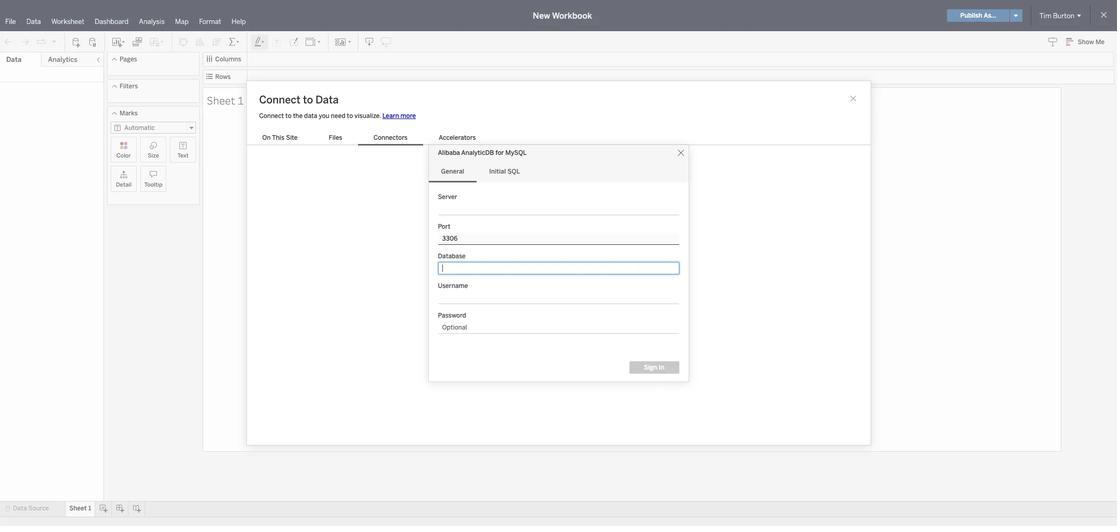 Task type: describe. For each thing, give the bounding box(es) containing it.
rows
[[215, 73, 231, 81]]

show/hide cards image
[[335, 37, 351, 47]]

detail
[[116, 181, 132, 188]]

files
[[329, 134, 342, 141]]

0 horizontal spatial sheet 1
[[69, 505, 91, 512]]

sort descending image
[[212, 37, 222, 47]]

accelerators
[[439, 134, 476, 141]]

filters
[[120, 83, 138, 90]]

new worksheet image
[[111, 37, 126, 47]]

file
[[5, 18, 16, 25]]

data up replay animation image at the left
[[26, 18, 41, 25]]

initial sql
[[489, 168, 520, 175]]

new
[[533, 11, 550, 21]]

replay animation image
[[36, 37, 47, 47]]

modular connection dialog tabs tab list
[[429, 160, 689, 182]]

text
[[177, 152, 189, 159]]

tim
[[1040, 12, 1052, 19]]

sort ascending image
[[195, 37, 205, 47]]

sql
[[508, 168, 520, 175]]

to use edit in desktop, save the workbook outside of personal space image
[[381, 37, 391, 47]]

analytics
[[48, 56, 77, 63]]

source
[[28, 505, 49, 512]]

map
[[175, 18, 189, 25]]

duplicate image
[[132, 37, 142, 47]]

port
[[438, 223, 450, 230]]

drop field here
[[611, 277, 654, 284]]

marks
[[120, 110, 138, 117]]

swap rows and columns image
[[178, 37, 189, 47]]

site
[[286, 134, 298, 141]]

data
[[304, 112, 317, 120]]

0 vertical spatial sheet
[[207, 93, 235, 107]]

format workbook image
[[289, 37, 299, 47]]

new data source image
[[71, 37, 82, 47]]

size
[[148, 152, 159, 159]]

1 vertical spatial 1
[[88, 505, 91, 512]]

to for the
[[285, 112, 292, 120]]

learn more link
[[383, 112, 416, 120]]

worksheet
[[51, 18, 84, 25]]

publish
[[960, 12, 982, 19]]

password
[[438, 312, 466, 319]]

Server text field
[[438, 202, 679, 215]]

Password password field
[[438, 321, 679, 333]]

initial
[[489, 168, 506, 175]]

the
[[293, 112, 303, 120]]

on
[[262, 134, 271, 141]]

me
[[1096, 38, 1105, 46]]

analyticdb
[[461, 149, 494, 156]]

publish as...
[[960, 12, 996, 19]]

data down undo image
[[6, 56, 21, 63]]

download image
[[364, 37, 375, 47]]

connect for connect to the data you need to visualize. learn more
[[259, 112, 284, 120]]

data left source
[[13, 505, 27, 512]]

tim burton
[[1040, 12, 1075, 19]]

highlight image
[[254, 37, 266, 47]]

dashboard
[[95, 18, 129, 25]]

sign in button
[[629, 361, 679, 374]]

help
[[232, 18, 246, 25]]

fit image
[[305, 37, 322, 47]]

connectors
[[374, 134, 408, 141]]

show me button
[[1061, 34, 1114, 50]]

sign in
[[644, 364, 665, 371]]

alibaba analyticdb for mysql
[[438, 149, 527, 156]]

need
[[331, 112, 345, 120]]

new workbook
[[533, 11, 592, 21]]



Task type: locate. For each thing, give the bounding box(es) containing it.
burton
[[1053, 12, 1075, 19]]

sheet 1
[[207, 93, 244, 107], [69, 505, 91, 512]]

collapse image
[[95, 57, 101, 63]]

show labels image
[[272, 37, 282, 47]]

to right need
[[347, 112, 353, 120]]

0 horizontal spatial to
[[285, 112, 292, 120]]

to left the the
[[285, 112, 292, 120]]

connect to data
[[259, 94, 339, 106]]

data source
[[13, 505, 49, 512]]

more
[[401, 112, 416, 120]]

color
[[116, 152, 131, 159]]

1 connect from the top
[[259, 94, 300, 106]]

0 vertical spatial sheet 1
[[207, 93, 244, 107]]

mysql
[[505, 149, 527, 156]]

Database text field
[[438, 262, 679, 274]]

sheet 1 right source
[[69, 505, 91, 512]]

2 connect from the top
[[259, 112, 284, 120]]

1 horizontal spatial 1
[[238, 93, 244, 107]]

pages
[[120, 56, 137, 63]]

in
[[659, 364, 665, 371]]

tooltip
[[144, 181, 162, 188]]

list box containing on this site
[[247, 132, 491, 146]]

this
[[272, 134, 284, 141]]

connect up the the
[[259, 94, 300, 106]]

pause auto updates image
[[88, 37, 98, 47]]

connect up on
[[259, 112, 284, 120]]

format
[[199, 18, 221, 25]]

1 vertical spatial sheet
[[69, 505, 87, 512]]

1
[[238, 93, 244, 107], [88, 505, 91, 512]]

1 horizontal spatial sheet 1
[[207, 93, 244, 107]]

Username text field
[[438, 291, 679, 304]]

here
[[641, 277, 654, 284]]

to up data
[[303, 94, 313, 106]]

Port text field
[[438, 232, 679, 245]]

1 down columns
[[238, 93, 244, 107]]

redo image
[[20, 37, 30, 47]]

to
[[303, 94, 313, 106], [285, 112, 292, 120], [347, 112, 353, 120]]

drop
[[611, 277, 625, 284]]

server
[[438, 193, 457, 200]]

1 horizontal spatial to
[[303, 94, 313, 106]]

visualize.
[[355, 112, 381, 120]]

0 vertical spatial 1
[[238, 93, 244, 107]]

publish as... button
[[947, 9, 1009, 22]]

clear sheet image
[[149, 37, 165, 47]]

learn
[[383, 112, 399, 120]]

1 vertical spatial connect
[[259, 112, 284, 120]]

data up you
[[316, 94, 339, 106]]

username
[[438, 282, 468, 289]]

columns
[[215, 56, 241, 63]]

as...
[[984, 12, 996, 19]]

workbook
[[552, 11, 592, 21]]

data guide image
[[1048, 36, 1058, 47]]

database
[[438, 252, 466, 260]]

connect to the data you need to visualize. learn more
[[259, 112, 416, 120]]

to for data
[[303, 94, 313, 106]]

1 vertical spatial sheet 1
[[69, 505, 91, 512]]

1 horizontal spatial sheet
[[207, 93, 235, 107]]

1 right source
[[88, 505, 91, 512]]

sheet down rows
[[207, 93, 235, 107]]

replay animation image
[[51, 38, 57, 44]]

analysis
[[139, 18, 165, 25]]

sign
[[644, 364, 657, 371]]

for
[[496, 149, 504, 156]]

list box
[[247, 132, 491, 146]]

show
[[1078, 38, 1094, 46]]

totals image
[[228, 37, 241, 47]]

alibaba
[[438, 149, 460, 156]]

data
[[26, 18, 41, 25], [6, 56, 21, 63], [316, 94, 339, 106], [13, 505, 27, 512]]

show me
[[1078, 38, 1105, 46]]

0 horizontal spatial 1
[[88, 505, 91, 512]]

general
[[441, 168, 464, 175]]

sheet 1 down rows
[[207, 93, 244, 107]]

alibaba analyticdb for mysql dialog
[[429, 145, 689, 381]]

sheet right source
[[69, 505, 87, 512]]

connect for connect to data
[[259, 94, 300, 106]]

you
[[319, 112, 329, 120]]

undo image
[[3, 37, 14, 47]]

field
[[626, 277, 639, 284]]

0 vertical spatial connect
[[259, 94, 300, 106]]

sheet
[[207, 93, 235, 107], [69, 505, 87, 512]]

2 horizontal spatial to
[[347, 112, 353, 120]]

connect
[[259, 94, 300, 106], [259, 112, 284, 120]]

0 horizontal spatial sheet
[[69, 505, 87, 512]]

on this site
[[262, 134, 298, 141]]



Task type: vqa. For each thing, say whether or not it's contained in the screenshot.
the top Learn More
no



